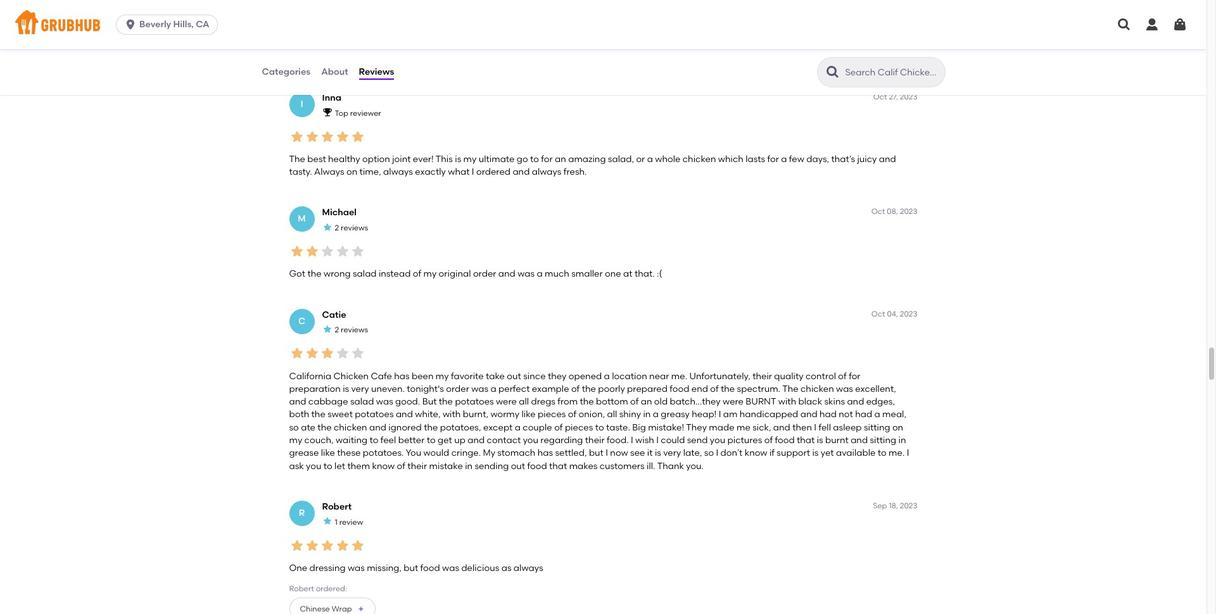 Task type: vqa. For each thing, say whether or not it's contained in the screenshot.
joint
yes



Task type: describe. For each thing, give the bounding box(es) containing it.
missing,
[[367, 563, 402, 574]]

of right control
[[839, 371, 847, 382]]

few
[[789, 154, 805, 165]]

was up skins
[[836, 384, 853, 395]]

the down white,
[[424, 422, 438, 433]]

time,
[[360, 167, 381, 178]]

0 vertical spatial pieces
[[538, 410, 566, 420]]

plus icon image for chinese wrap
[[357, 606, 365, 614]]

oct for for
[[872, 310, 886, 319]]

reviews button
[[358, 49, 395, 95]]

08,
[[887, 207, 898, 216]]

a left much on the top of the page
[[537, 269, 543, 280]]

i right wish
[[657, 435, 659, 446]]

on inside california chicken cafe has been my favorite take out since they opened a location near me. unfortunately, their quality control  of for preparation is very uneven. tonight's order was a perfect example of the poorly prepared food end of the spectrum. the chicken was excellent, and cabbage salad was good. but the potatoes were all dregs from the bottom of an old batch...they were burnt with black skins and edges, both the sweet potatoes and white, with burnt, wormy like pieces of onion, all shiny in a greasy heap!  i am handicapped and had not had a meal, so ate the chicken and ignored the potatoes, except a couple of pieces to taste. big mistake! they made me sick, and then i fell asleep sitting on my couch, waiting to feel better to get up and contact you regarding their food. i wish i could send you pictures of food that is burnt and sitting in grease like these potatoes. you would cringe.  my stomach has settled, but i now see it is very late, so i don't know if support is yet available to me. i ask you to let them know of their mistake in sending out food that makes customers ill. thank you.
[[893, 422, 904, 433]]

i right available
[[907, 448, 910, 459]]

top
[[335, 109, 348, 118]]

delicious
[[462, 563, 500, 574]]

could
[[661, 435, 685, 446]]

ask
[[289, 461, 304, 472]]

i left wish
[[631, 435, 633, 446]]

i left don't
[[716, 448, 719, 459]]

an inside california chicken cafe has been my favorite take out since they opened a location near me. unfortunately, their quality control  of for preparation is very uneven. tonight's order was a perfect example of the poorly prepared food end of the spectrum. the chicken was excellent, and cabbage salad was good. but the potatoes were all dregs from the bottom of an old batch...they were burnt with black skins and edges, both the sweet potatoes and white, with burnt, wormy like pieces of onion, all shiny in a greasy heap!  i am handicapped and had not had a meal, so ate the chicken and ignored the potatoes, except a couple of pieces to taste. big mistake! they made me sick, and then i fell asleep sitting on my couch, waiting to feel better to get up and contact you regarding their food. i wish i could send you pictures of food that is burnt and sitting in grease like these potatoes. you would cringe.  my stomach has settled, but i now see it is very late, so i don't know if support is yet available to me. i ask you to let them know of their mistake in sending out food that makes customers ill. thank you.
[[641, 397, 652, 408]]

chicken
[[334, 371, 369, 382]]

review
[[339, 518, 363, 527]]

the down cabbage
[[311, 410, 326, 420]]

and down black
[[801, 410, 818, 420]]

2 vertical spatial their
[[408, 461, 427, 472]]

ill.
[[647, 461, 656, 472]]

a right or
[[647, 154, 653, 165]]

asleep
[[833, 422, 862, 433]]

up
[[454, 435, 466, 446]]

to left the get
[[427, 435, 436, 446]]

best
[[307, 154, 326, 165]]

am
[[723, 410, 738, 420]]

to right available
[[878, 448, 887, 459]]

2 vertical spatial in
[[465, 461, 473, 472]]

1 vertical spatial their
[[585, 435, 605, 446]]

wrap for veggie wrap
[[327, 53, 348, 62]]

support
[[777, 448, 810, 459]]

beverly hills, ca
[[139, 19, 209, 30]]

i left now at the right
[[606, 448, 608, 459]]

you
[[406, 448, 421, 459]]

shiny
[[619, 410, 641, 420]]

svg image
[[124, 18, 137, 31]]

better
[[398, 435, 425, 446]]

2023 for a
[[900, 93, 918, 101]]

ate
[[301, 422, 316, 433]]

1 had from the left
[[820, 410, 837, 420]]

amazing
[[568, 154, 606, 165]]

i inside the best healthy option joint ever!  this is my ultimate go to for an amazing salad, or a whole chicken which lasts for a few days, that's juicy and tasty.  always on time, always exactly what i ordered and always fresh.
[[472, 167, 474, 178]]

food down stomach
[[527, 461, 547, 472]]

robert for robert
[[322, 502, 352, 513]]

a down old
[[653, 410, 659, 420]]

0 horizontal spatial with
[[443, 410, 461, 420]]

except
[[483, 422, 513, 433]]

0 horizontal spatial for
[[541, 154, 553, 165]]

skins
[[825, 397, 845, 408]]

ignored
[[389, 422, 422, 433]]

1 vertical spatial chicken
[[801, 384, 834, 395]]

0 horizontal spatial all
[[519, 397, 529, 408]]

food left end
[[670, 384, 690, 395]]

and up not
[[847, 397, 865, 408]]

the right the got on the left top of the page
[[308, 269, 322, 280]]

0 vertical spatial with
[[779, 397, 797, 408]]

fresh.
[[564, 167, 587, 178]]

my inside the best healthy option joint ever!  this is my ultimate go to for an amazing salad, or a whole chicken which lasts for a few days, that's juicy and tasty.  always on time, always exactly what i ordered and always fresh.
[[464, 154, 477, 165]]

2 for michael
[[335, 224, 339, 233]]

to left feel
[[370, 435, 379, 446]]

veggie
[[300, 53, 325, 62]]

wish
[[636, 435, 654, 446]]

of down from
[[568, 410, 577, 420]]

feel
[[381, 435, 396, 446]]

and down handicapped
[[774, 422, 791, 433]]

0 vertical spatial out
[[507, 371, 521, 382]]

the down unfortunately,
[[721, 384, 735, 395]]

grease
[[289, 448, 319, 459]]

a down take
[[491, 384, 497, 395]]

1 horizontal spatial me.
[[889, 448, 905, 459]]

a down the wormy at bottom
[[515, 422, 521, 433]]

cringe.
[[452, 448, 481, 459]]

healthy
[[328, 154, 360, 165]]

at
[[624, 269, 633, 280]]

to down onion,
[[595, 422, 604, 433]]

bottom
[[596, 397, 628, 408]]

tasty.
[[289, 167, 312, 178]]

couple
[[523, 422, 552, 433]]

inez ordered:
[[289, 33, 337, 42]]

if
[[770, 448, 775, 459]]

a down edges,
[[875, 410, 881, 420]]

was left delicious
[[442, 563, 459, 574]]

days,
[[807, 154, 830, 165]]

the up couch,
[[318, 422, 332, 433]]

and right the juicy
[[879, 154, 896, 165]]

reviewer
[[350, 109, 381, 118]]

1 vertical spatial pieces
[[565, 422, 593, 433]]

settled,
[[555, 448, 587, 459]]

old
[[654, 397, 668, 408]]

the down opened
[[582, 384, 596, 395]]

0 horizontal spatial has
[[394, 371, 410, 382]]

of up shiny
[[630, 397, 639, 408]]

much
[[545, 269, 570, 280]]

2 had from the left
[[856, 410, 873, 420]]

4 2023 from the top
[[900, 502, 918, 511]]

dregs
[[531, 397, 556, 408]]

example
[[532, 384, 569, 395]]

04,
[[887, 310, 898, 319]]

c
[[298, 316, 305, 327]]

one
[[289, 563, 307, 574]]

and up feel
[[369, 422, 386, 433]]

instead
[[379, 269, 411, 280]]

top reviewer
[[335, 109, 381, 118]]

as
[[502, 563, 512, 574]]

1 were from the left
[[496, 397, 517, 408]]

contact
[[487, 435, 521, 446]]

1 horizontal spatial potatoes
[[455, 397, 494, 408]]

the up onion,
[[580, 397, 594, 408]]

of down "potatoes."
[[397, 461, 406, 472]]

late,
[[683, 448, 702, 459]]

2 were from the left
[[723, 397, 744, 408]]

3 svg image from the left
[[1173, 17, 1188, 32]]

the right but
[[439, 397, 453, 408]]

is down chicken
[[343, 384, 349, 395]]

cafe
[[371, 371, 392, 382]]

0 horizontal spatial very
[[351, 384, 369, 395]]

exactly
[[415, 167, 446, 178]]

always left fresh.
[[532, 167, 562, 178]]

2 svg image from the left
[[1145, 17, 1160, 32]]

near
[[650, 371, 669, 382]]

always down joint
[[383, 167, 413, 178]]

and right up
[[468, 435, 485, 446]]

of down unfortunately,
[[710, 384, 719, 395]]

2 reviews for catie
[[335, 326, 368, 335]]

was left missing,
[[348, 563, 365, 574]]

Search Calif Chicken Cafe - Beverly Grove search field
[[844, 67, 941, 79]]

edges,
[[867, 397, 895, 408]]

handicapped
[[740, 410, 799, 420]]

0 horizontal spatial but
[[404, 563, 418, 574]]

sep 18, 2023
[[873, 502, 918, 511]]

ordered: for chinese
[[316, 585, 347, 594]]

about
[[321, 66, 348, 77]]

trophy icon image
[[322, 107, 332, 117]]

ever!
[[413, 154, 434, 165]]

whole
[[655, 154, 681, 165]]

:(
[[657, 269, 662, 280]]

chinese
[[300, 605, 330, 614]]

me
[[737, 422, 751, 433]]

1 horizontal spatial has
[[538, 448, 553, 459]]

which
[[718, 154, 744, 165]]

i left the fell
[[814, 422, 817, 433]]

that's
[[832, 154, 856, 165]]

and up available
[[851, 435, 868, 446]]

preparation
[[289, 384, 341, 395]]

oct for lasts
[[874, 93, 887, 101]]

one
[[605, 269, 621, 280]]

don't
[[721, 448, 743, 459]]

1 horizontal spatial you
[[523, 435, 539, 446]]

my left original
[[424, 269, 437, 280]]

i left am
[[719, 410, 721, 420]]

1 horizontal spatial so
[[704, 448, 714, 459]]

was down uneven.
[[376, 397, 393, 408]]

1 vertical spatial know
[[372, 461, 395, 472]]

stomach
[[498, 448, 536, 459]]

my right been
[[436, 371, 449, 382]]



Task type: locate. For each thing, give the bounding box(es) containing it.
burnt,
[[463, 410, 489, 420]]

spectrum.
[[737, 384, 781, 395]]

inez
[[289, 33, 304, 42]]

0 horizontal spatial their
[[408, 461, 427, 472]]

order right original
[[473, 269, 496, 280]]

0 vertical spatial know
[[745, 448, 768, 459]]

1 horizontal spatial very
[[664, 448, 681, 459]]

prepared
[[627, 384, 668, 395]]

on down healthy at the top left
[[347, 167, 358, 178]]

makes
[[569, 461, 598, 472]]

know down "potatoes."
[[372, 461, 395, 472]]

their
[[753, 371, 772, 382], [585, 435, 605, 446], [408, 461, 427, 472]]

mistake
[[429, 461, 463, 472]]

1 horizontal spatial robert
[[322, 502, 352, 513]]

0 vertical spatial plus icon image
[[353, 54, 360, 61]]

2 reviews from the top
[[341, 326, 368, 335]]

to left let
[[324, 461, 332, 472]]

since
[[524, 371, 546, 382]]

order down the favorite
[[446, 384, 469, 395]]

big
[[633, 422, 646, 433]]

0 horizontal spatial an
[[555, 154, 566, 165]]

you down made
[[710, 435, 726, 446]]

potatoes,
[[440, 422, 481, 433]]

had right not
[[856, 410, 873, 420]]

1 vertical spatial wrap
[[332, 605, 352, 614]]

of up regarding
[[555, 422, 563, 433]]

chicken inside the best healthy option joint ever!  this is my ultimate go to for an amazing salad, or a whole chicken which lasts for a few days, that's juicy and tasty.  always on time, always exactly what i ordered and always fresh.
[[683, 154, 716, 165]]

2 vertical spatial chicken
[[334, 422, 367, 433]]

with up handicapped
[[779, 397, 797, 408]]

1 horizontal spatial like
[[522, 410, 536, 420]]

reviews for michael
[[341, 224, 368, 233]]

2 2 reviews from the top
[[335, 326, 368, 335]]

taste.
[[606, 422, 630, 433]]

main navigation navigation
[[0, 0, 1207, 49]]

oct
[[874, 93, 887, 101], [872, 207, 885, 216], [872, 310, 886, 319]]

0 vertical spatial ordered:
[[306, 33, 337, 42]]

ordered: up veggie wrap
[[306, 33, 337, 42]]

food up support
[[775, 435, 795, 446]]

1 horizontal spatial on
[[893, 422, 904, 433]]

my up grease
[[289, 435, 302, 446]]

0 vertical spatial reviews
[[341, 224, 368, 233]]

out down stomach
[[511, 461, 525, 472]]

1 vertical spatial in
[[899, 435, 906, 446]]

0 vertical spatial so
[[289, 422, 299, 433]]

i left trophy icon
[[301, 99, 303, 110]]

mistake!
[[648, 422, 684, 433]]

0 vertical spatial order
[[473, 269, 496, 280]]

an up fresh.
[[555, 154, 566, 165]]

robert for robert ordered:
[[289, 585, 314, 594]]

was down the favorite
[[472, 384, 489, 395]]

0 vertical spatial chicken
[[683, 154, 716, 165]]

reviews down michael
[[341, 224, 368, 233]]

1 horizontal spatial with
[[779, 397, 797, 408]]

m
[[298, 214, 306, 225]]

categories
[[262, 66, 311, 77]]

search icon image
[[825, 65, 841, 80]]

0 horizontal spatial know
[[372, 461, 395, 472]]

smaller
[[572, 269, 603, 280]]

had up the fell
[[820, 410, 837, 420]]

is inside the best healthy option joint ever!  this is my ultimate go to for an amazing salad, or a whole chicken which lasts for a few days, that's juicy and tasty.  always on time, always exactly what i ordered and always fresh.
[[455, 154, 461, 165]]

is down the fell
[[817, 435, 824, 446]]

3 2023 from the top
[[900, 310, 918, 319]]

1 vertical spatial that
[[549, 461, 567, 472]]

1 horizontal spatial order
[[473, 269, 496, 280]]

0 horizontal spatial potatoes
[[355, 410, 394, 420]]

1 vertical spatial 2 reviews
[[335, 326, 368, 335]]

plus icon image inside the chinese wrap button
[[357, 606, 365, 614]]

1 2 reviews from the top
[[335, 224, 368, 233]]

0 vertical spatial on
[[347, 167, 358, 178]]

0 horizontal spatial svg image
[[1117, 17, 1132, 32]]

1 horizontal spatial that
[[797, 435, 815, 446]]

potatoes up 'burnt,'
[[455, 397, 494, 408]]

2 horizontal spatial in
[[899, 435, 906, 446]]

in
[[643, 410, 651, 420], [899, 435, 906, 446], [465, 461, 473, 472]]

wrap up about
[[327, 53, 348, 62]]

was left much on the top of the page
[[518, 269, 535, 280]]

sick,
[[753, 422, 771, 433]]

beverly hills, ca button
[[116, 15, 223, 35]]

and left much on the top of the page
[[499, 269, 516, 280]]

0 vertical spatial in
[[643, 410, 651, 420]]

so right the late, at the bottom right of page
[[704, 448, 714, 459]]

and down the go
[[513, 167, 530, 178]]

dressing
[[310, 563, 346, 574]]

1 horizontal spatial all
[[607, 410, 617, 420]]

know left if
[[745, 448, 768, 459]]

0 vertical spatial me.
[[672, 371, 688, 382]]

inna
[[322, 93, 342, 103]]

1 horizontal spatial an
[[641, 397, 652, 408]]

wrap for chinese wrap
[[332, 605, 352, 614]]

0 vertical spatial sitting
[[864, 422, 891, 433]]

0 vertical spatial 2
[[335, 224, 339, 233]]

out up perfect
[[507, 371, 521, 382]]

yet
[[821, 448, 834, 459]]

an
[[555, 154, 566, 165], [641, 397, 652, 408]]

hills,
[[173, 19, 194, 30]]

2 horizontal spatial svg image
[[1173, 17, 1188, 32]]

plus icon image for veggie wrap
[[353, 54, 360, 61]]

customers
[[600, 461, 645, 472]]

0 vertical spatial 2 reviews
[[335, 224, 368, 233]]

of right instead
[[413, 269, 421, 280]]

0 vertical spatial wrap
[[327, 53, 348, 62]]

chinese wrap
[[300, 605, 352, 614]]

meal,
[[883, 410, 907, 420]]

0 horizontal spatial that
[[549, 461, 567, 472]]

chicken left which
[[683, 154, 716, 165]]

is right it
[[655, 448, 661, 459]]

my
[[464, 154, 477, 165], [424, 269, 437, 280], [436, 371, 449, 382], [289, 435, 302, 446]]

always
[[314, 167, 344, 178]]

would
[[424, 448, 449, 459]]

1 horizontal spatial for
[[768, 154, 779, 165]]

1 vertical spatial has
[[538, 448, 553, 459]]

1 vertical spatial very
[[664, 448, 681, 459]]

2 2 from the top
[[335, 326, 339, 335]]

you down grease
[[306, 461, 322, 472]]

always right as
[[514, 563, 543, 574]]

catie
[[322, 310, 346, 320]]

like up couple
[[522, 410, 536, 420]]

wrap inside the chinese wrap button
[[332, 605, 352, 614]]

salad inside california chicken cafe has been my favorite take out since they opened a location near me. unfortunately, their quality control  of for preparation is very uneven. tonight's order was a perfect example of the poorly prepared food end of the spectrum. the chicken was excellent, and cabbage salad was good. but the potatoes were all dregs from the bottom of an old batch...they were burnt with black skins and edges, both the sweet potatoes and white, with burnt, wormy like pieces of onion, all shiny in a greasy heap!  i am handicapped and had not had a meal, so ate the chicken and ignored the potatoes, except a couple of pieces to taste. big mistake! they made me sick, and then i fell asleep sitting on my couch, waiting to feel better to get up and contact you regarding their food. i wish i could send you pictures of food that is burnt and sitting in grease like these potatoes. you would cringe.  my stomach has settled, but i now see it is very late, so i don't know if support is yet available to me. i ask you to let them know of their mistake in sending out food that makes customers ill. thank you.
[[350, 397, 374, 408]]

0 vertical spatial like
[[522, 410, 536, 420]]

oct left '08,'
[[872, 207, 885, 216]]

me. right the near
[[672, 371, 688, 382]]

reviews for catie
[[341, 326, 368, 335]]

the best healthy option joint ever!  this is my ultimate go to for an amazing salad, or a whole chicken which lasts for a few days, that's juicy and tasty.  always on time, always exactly what i ordered and always fresh.
[[289, 154, 896, 178]]

excellent,
[[856, 384, 896, 395]]

2 horizontal spatial for
[[849, 371, 861, 382]]

order inside california chicken cafe has been my favorite take out since they opened a location near me. unfortunately, their quality control  of for preparation is very uneven. tonight's order was a perfect example of the poorly prepared food end of the spectrum. the chicken was excellent, and cabbage salad was good. but the potatoes were all dregs from the bottom of an old batch...they were burnt with black skins and edges, both the sweet potatoes and white, with burnt, wormy like pieces of onion, all shiny in a greasy heap!  i am handicapped and had not had a meal, so ate the chicken and ignored the potatoes, except a couple of pieces to taste. big mistake! they made me sick, and then i fell asleep sitting on my couch, waiting to feel better to get up and contact you regarding their food. i wish i could send you pictures of food that is burnt and sitting in grease like these potatoes. you would cringe.  my stomach has settled, but i now see it is very late, so i don't know if support is yet available to me. i ask you to let them know of their mistake in sending out food that makes customers ill. thank you.
[[446, 384, 469, 395]]

1 vertical spatial like
[[321, 448, 335, 459]]

ordered: for veggie
[[306, 33, 337, 42]]

and up ignored
[[396, 410, 413, 420]]

0 horizontal spatial you
[[306, 461, 322, 472]]

like
[[522, 410, 536, 420], [321, 448, 335, 459]]

the inside california chicken cafe has been my favorite take out since they opened a location near me. unfortunately, their quality control  of for preparation is very uneven. tonight's order was a perfect example of the poorly prepared food end of the spectrum. the chicken was excellent, and cabbage salad was good. but the potatoes were all dregs from the bottom of an old batch...they were burnt with black skins and edges, both the sweet potatoes and white, with burnt, wormy like pieces of onion, all shiny in a greasy heap!  i am handicapped and had not had a meal, so ate the chicken and ignored the potatoes, except a couple of pieces to taste. big mistake! they made me sick, and then i fell asleep sitting on my couch, waiting to feel better to get up and contact you regarding their food. i wish i could send you pictures of food that is burnt and sitting in grease like these potatoes. you would cringe.  my stomach has settled, but i now see it is very late, so i don't know if support is yet available to me. i ask you to let them know of their mistake in sending out food that makes customers ill. thank you.
[[783, 384, 799, 395]]

an inside the best healthy option joint ever!  this is my ultimate go to for an amazing salad, or a whole chicken which lasts for a few days, that's juicy and tasty.  always on time, always exactly what i ordered and always fresh.
[[555, 154, 566, 165]]

robert ordered:
[[289, 585, 347, 594]]

a up poorly
[[604, 371, 610, 382]]

plus icon image inside veggie wrap button
[[353, 54, 360, 61]]

very down chicken
[[351, 384, 369, 395]]

chicken up waiting on the left bottom of the page
[[334, 422, 367, 433]]

0 vertical spatial but
[[589, 448, 604, 459]]

got the wrong salad  instead of my original order and was a much smaller one at that. :(
[[289, 269, 662, 280]]

a left few
[[781, 154, 787, 165]]

0 horizontal spatial robert
[[289, 585, 314, 594]]

1 horizontal spatial know
[[745, 448, 768, 459]]

chicken
[[683, 154, 716, 165], [801, 384, 834, 395], [334, 422, 367, 433]]

reviews
[[359, 66, 394, 77]]

2
[[335, 224, 339, 233], [335, 326, 339, 335]]

2023 right 04, at the right of page
[[900, 310, 918, 319]]

for inside california chicken cafe has been my favorite take out since they opened a location near me. unfortunately, their quality control  of for preparation is very uneven. tonight's order was a perfect example of the poorly prepared food end of the spectrum. the chicken was excellent, and cabbage salad was good. but the potatoes were all dregs from the bottom of an old batch...they were burnt with black skins and edges, both the sweet potatoes and white, with burnt, wormy like pieces of onion, all shiny in a greasy heap!  i am handicapped and had not had a meal, so ate the chicken and ignored the potatoes, except a couple of pieces to taste. big mistake! they made me sick, and then i fell asleep sitting on my couch, waiting to feel better to get up and contact you regarding their food. i wish i could send you pictures of food that is burnt and sitting in grease like these potatoes. you would cringe.  my stomach has settled, but i now see it is very late, so i don't know if support is yet available to me. i ask you to let them know of their mistake in sending out food that makes customers ill. thank you.
[[849, 371, 861, 382]]

0 horizontal spatial me.
[[672, 371, 688, 382]]

greasy
[[661, 410, 690, 420]]

is
[[455, 154, 461, 165], [343, 384, 349, 395], [817, 435, 824, 446], [655, 448, 661, 459], [813, 448, 819, 459]]

2 horizontal spatial chicken
[[801, 384, 834, 395]]

for right lasts
[[768, 154, 779, 165]]

go
[[517, 154, 528, 165]]

see
[[631, 448, 645, 459]]

they
[[686, 422, 707, 433]]

1 vertical spatial all
[[607, 410, 617, 420]]

0 vertical spatial an
[[555, 154, 566, 165]]

is left yet on the bottom right
[[813, 448, 819, 459]]

1 horizontal spatial svg image
[[1145, 17, 1160, 32]]

0 vertical spatial the
[[289, 154, 305, 165]]

that.
[[635, 269, 655, 280]]

0 horizontal spatial were
[[496, 397, 517, 408]]

1 vertical spatial an
[[641, 397, 652, 408]]

salad
[[353, 269, 377, 280], [350, 397, 374, 408]]

food right missing,
[[420, 563, 440, 574]]

1 2023 from the top
[[900, 93, 918, 101]]

0 horizontal spatial order
[[446, 384, 469, 395]]

ordered: up the chinese wrap button
[[316, 585, 347, 594]]

2023 for their
[[900, 310, 918, 319]]

2 vertical spatial oct
[[872, 310, 886, 319]]

food.
[[607, 435, 629, 446]]

1 vertical spatial with
[[443, 410, 461, 420]]

1 horizontal spatial the
[[783, 384, 799, 395]]

control
[[806, 371, 836, 382]]

all down bottom
[[607, 410, 617, 420]]

0 horizontal spatial chicken
[[334, 422, 367, 433]]

so
[[289, 422, 299, 433], [704, 448, 714, 459]]

0 vertical spatial oct
[[874, 93, 887, 101]]

the
[[289, 154, 305, 165], [783, 384, 799, 395]]

both
[[289, 410, 309, 420]]

1 vertical spatial oct
[[872, 207, 885, 216]]

but inside california chicken cafe has been my favorite take out since they opened a location near me. unfortunately, their quality control  of for preparation is very uneven. tonight's order was a perfect example of the poorly prepared food end of the spectrum. the chicken was excellent, and cabbage salad was good. but the potatoes were all dregs from the bottom of an old batch...they were burnt with black skins and edges, both the sweet potatoes and white, with burnt, wormy like pieces of onion, all shiny in a greasy heap!  i am handicapped and had not had a meal, so ate the chicken and ignored the potatoes, except a couple of pieces to taste. big mistake! they made me sick, and then i fell asleep sitting on my couch, waiting to feel better to get up and contact you regarding their food. i wish i could send you pictures of food that is burnt and sitting in grease like these potatoes. you would cringe.  my stomach has settled, but i now see it is very late, so i don't know if support is yet available to me. i ask you to let them know of their mistake in sending out food that makes customers ill. thank you.
[[589, 448, 604, 459]]

unfortunately,
[[690, 371, 751, 382]]

0 horizontal spatial in
[[465, 461, 473, 472]]

2 reviews down "catie"
[[335, 326, 368, 335]]

that down then
[[797, 435, 815, 446]]

chinese wrap button
[[289, 598, 376, 615]]

1 vertical spatial but
[[404, 563, 418, 574]]

salad up sweet
[[350, 397, 374, 408]]

sending
[[475, 461, 509, 472]]

2 down "catie"
[[335, 326, 339, 335]]

food
[[670, 384, 690, 395], [775, 435, 795, 446], [527, 461, 547, 472], [420, 563, 440, 574]]

2 reviews for michael
[[335, 224, 368, 233]]

2023 for :(
[[900, 207, 918, 216]]

0 horizontal spatial like
[[321, 448, 335, 459]]

1 svg image from the left
[[1117, 17, 1132, 32]]

me. down meal,
[[889, 448, 905, 459]]

1 vertical spatial plus icon image
[[357, 606, 365, 614]]

1 vertical spatial out
[[511, 461, 525, 472]]

2 for catie
[[335, 326, 339, 335]]

not
[[839, 410, 853, 420]]

has up uneven.
[[394, 371, 410, 382]]

potatoes.
[[363, 448, 404, 459]]

been
[[412, 371, 434, 382]]

for right the go
[[541, 154, 553, 165]]

to inside the best healthy option joint ever!  this is my ultimate go to for an amazing salad, or a whole chicken which lasts for a few days, that's juicy and tasty.  always on time, always exactly what i ordered and always fresh.
[[530, 154, 539, 165]]

it
[[647, 448, 653, 459]]

perfect
[[499, 384, 530, 395]]

me.
[[672, 371, 688, 382], [889, 448, 905, 459]]

on inside the best healthy option joint ever!  this is my ultimate go to for an amazing salad, or a whole chicken which lasts for a few days, that's juicy and tasty.  always on time, always exactly what i ordered and always fresh.
[[347, 167, 358, 178]]

fell
[[819, 422, 831, 433]]

0 horizontal spatial on
[[347, 167, 358, 178]]

their up spectrum.
[[753, 371, 772, 382]]

ordered:
[[306, 33, 337, 42], [316, 585, 347, 594]]

2023 right 18,
[[900, 502, 918, 511]]

quality
[[775, 371, 804, 382]]

pieces down dregs
[[538, 410, 566, 420]]

in up 'big'
[[643, 410, 651, 420]]

1 horizontal spatial their
[[585, 435, 605, 446]]

1 vertical spatial robert
[[289, 585, 314, 594]]

2 horizontal spatial their
[[753, 371, 772, 382]]

were up am
[[723, 397, 744, 408]]

1 vertical spatial sitting
[[870, 435, 897, 446]]

of up if
[[765, 435, 773, 446]]

joint
[[392, 154, 411, 165]]

out
[[507, 371, 521, 382], [511, 461, 525, 472]]

1 vertical spatial salad
[[350, 397, 374, 408]]

know
[[745, 448, 768, 459], [372, 461, 395, 472]]

1 vertical spatial order
[[446, 384, 469, 395]]

reviews down "catie"
[[341, 326, 368, 335]]

1 vertical spatial reviews
[[341, 326, 368, 335]]

0 vertical spatial all
[[519, 397, 529, 408]]

0 horizontal spatial had
[[820, 410, 837, 420]]

burnt
[[826, 435, 849, 446]]

chicken down control
[[801, 384, 834, 395]]

1 vertical spatial so
[[704, 448, 714, 459]]

0 vertical spatial salad
[[353, 269, 377, 280]]

1 2 from the top
[[335, 224, 339, 233]]

1 horizontal spatial were
[[723, 397, 744, 408]]

of up from
[[571, 384, 580, 395]]

wrap right chinese
[[332, 605, 352, 614]]

0 horizontal spatial the
[[289, 154, 305, 165]]

1 horizontal spatial but
[[589, 448, 604, 459]]

star icon image
[[289, 129, 304, 144], [304, 129, 320, 144], [320, 129, 335, 144], [335, 129, 350, 144], [350, 129, 365, 144], [322, 222, 332, 232], [289, 244, 304, 259], [304, 244, 320, 259], [320, 244, 335, 259], [335, 244, 350, 259], [350, 244, 365, 259], [322, 324, 332, 335], [289, 346, 304, 361], [304, 346, 320, 361], [320, 346, 335, 361], [335, 346, 350, 361], [350, 346, 365, 361], [322, 517, 332, 527], [289, 538, 304, 553], [304, 538, 320, 553], [320, 538, 335, 553], [335, 538, 350, 553], [350, 538, 365, 553]]

wrap inside veggie wrap button
[[327, 53, 348, 62]]

juicy
[[858, 154, 877, 165]]

plus icon image
[[353, 54, 360, 61], [357, 606, 365, 614]]

the inside the best healthy option joint ever!  this is my ultimate go to for an amazing salad, or a whole chicken which lasts for a few days, that's juicy and tasty.  always on time, always exactly what i ordered and always fresh.
[[289, 154, 305, 165]]

my up what
[[464, 154, 477, 165]]

or
[[636, 154, 645, 165]]

2 2023 from the top
[[900, 207, 918, 216]]

0 vertical spatial their
[[753, 371, 772, 382]]

the down quality
[[783, 384, 799, 395]]

and up both
[[289, 397, 306, 408]]

plus icon image right chinese wrap
[[357, 606, 365, 614]]

on down meal,
[[893, 422, 904, 433]]

like down couch,
[[321, 448, 335, 459]]

2 horizontal spatial you
[[710, 435, 726, 446]]

svg image
[[1117, 17, 1132, 32], [1145, 17, 1160, 32], [1173, 17, 1188, 32]]

plus icon image up "reviews"
[[353, 54, 360, 61]]

0 vertical spatial that
[[797, 435, 815, 446]]

send
[[687, 435, 708, 446]]

but up makes
[[589, 448, 604, 459]]

an down prepared
[[641, 397, 652, 408]]

white,
[[415, 410, 441, 420]]

1
[[335, 518, 338, 527]]

now
[[610, 448, 628, 459]]

is up what
[[455, 154, 461, 165]]

1 reviews from the top
[[341, 224, 368, 233]]

all
[[519, 397, 529, 408], [607, 410, 617, 420]]

potatoes down uneven.
[[355, 410, 394, 420]]



